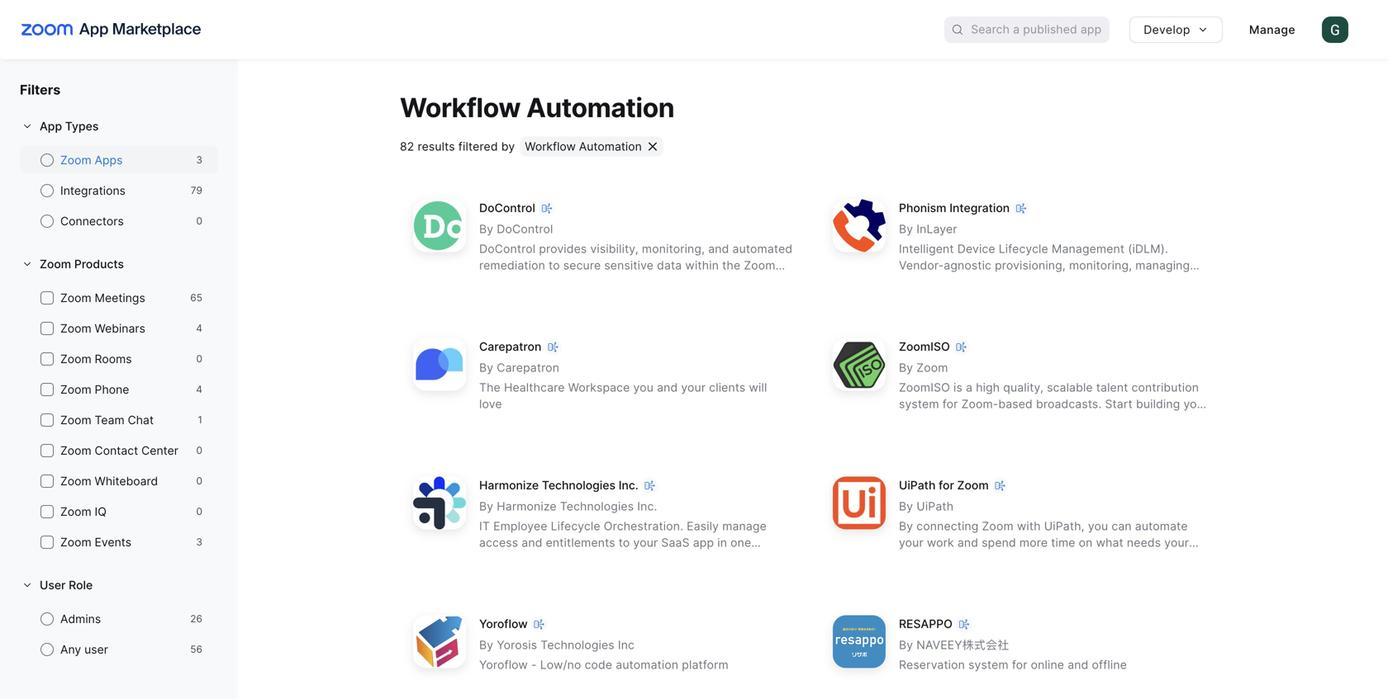 Task type: vqa. For each thing, say whether or not it's contained in the screenshot.
fun in Quizmodeon By Quizmodeon Super fun and engaging events in just a few clicks.
no



Task type: locate. For each thing, give the bounding box(es) containing it.
1 vertical spatial contribution
[[899, 414, 967, 428]]

can
[[1112, 520, 1132, 534]]

2 0 from the top
[[196, 353, 202, 365]]

monitoring, up data
[[642, 242, 705, 256]]

uipath
[[899, 479, 936, 493], [917, 500, 954, 514]]

on
[[1079, 536, 1093, 550]]

lifecycle up entitlements at the bottom left of page
[[551, 520, 601, 534]]

4 0 from the top
[[196, 476, 202, 488]]

for left the online
[[1012, 658, 1028, 673]]

1 horizontal spatial monitoring,
[[1069, 259, 1132, 273]]

0 horizontal spatial monitoring,
[[642, 242, 705, 256]]

inc.
[[619, 479, 639, 493], [637, 500, 657, 514]]

1 horizontal spatial to
[[619, 536, 630, 550]]

3 0 from the top
[[196, 445, 202, 457]]

entitlements
[[546, 536, 615, 550]]

0 for zoom rooms
[[196, 353, 202, 365]]

it
[[479, 520, 490, 534]]

0 vertical spatial zoomiso
[[899, 340, 950, 354]]

3 up 79
[[196, 154, 202, 166]]

high
[[976, 381, 1000, 395]]

your right building
[[1184, 397, 1208, 411]]

1 vertical spatial harmonize
[[497, 500, 557, 514]]

workflow up the 82 results filtered by
[[400, 92, 521, 124]]

workflow automation right by on the left top
[[525, 140, 642, 154]]

by for monitoring,
[[899, 222, 913, 236]]

2 horizontal spatial to
[[1183, 275, 1194, 289]]

uipath up connecting
[[899, 479, 936, 493]]

your down orchestration.
[[633, 536, 658, 550]]

4 down 65
[[196, 323, 202, 335]]

uipath inside "by uipath by connecting zoom with uipath, you can automate your work and spend more time on what needs your focus the most."
[[917, 500, 954, 514]]

carepatron up "healthcare"
[[497, 361, 559, 375]]

device
[[958, 242, 996, 256]]

scalable
[[1047, 381, 1093, 395]]

platform
[[682, 658, 729, 673]]

so
[[1082, 275, 1095, 289]]

2 vertical spatial to
[[619, 536, 630, 550]]

4
[[196, 323, 202, 335], [196, 384, 202, 396]]

1 zoomiso from the top
[[899, 340, 950, 354]]

the right within
[[722, 259, 741, 273]]

1 horizontal spatial the
[[933, 553, 951, 567]]

lifecycle up provisioning,
[[999, 242, 1049, 256]]

role
[[69, 579, 93, 593]]

2 vertical spatial system
[[969, 658, 1009, 673]]

3 for zoom events
[[196, 537, 202, 549]]

and inside by harmonize technologies inc. it employee lifecycle orchestration. easily manage access and entitlements to your saas app in one central location.
[[522, 536, 543, 550]]

technologies for harmonize technologies inc.
[[560, 500, 634, 514]]

develop
[[1144, 23, 1191, 37]]

system down the naveey株式会社
[[969, 658, 1009, 673]]

for
[[943, 397, 958, 411], [939, 479, 954, 493], [1012, 658, 1028, 673]]

inc
[[618, 639, 635, 653]]

2 3 from the top
[[196, 537, 202, 549]]

the
[[722, 259, 741, 273], [933, 553, 951, 567]]

spend
[[982, 536, 1016, 550]]

zoom inside 'dropdown button'
[[40, 257, 71, 271]]

remediation
[[479, 259, 545, 273]]

docontrol
[[479, 201, 535, 215], [497, 222, 553, 236], [479, 242, 536, 256]]

0 vertical spatial automation
[[526, 92, 674, 124]]

based
[[999, 397, 1033, 411]]

(idlm).
[[1128, 242, 1169, 256]]

resappo
[[899, 618, 953, 632]]

automation
[[526, 92, 674, 124], [579, 140, 642, 154]]

technologies for yoroflow
[[541, 639, 615, 653]]

you right so
[[1098, 275, 1118, 289]]

you inside by carepatron the healthcare workspace you and your clients will love
[[633, 381, 654, 395]]

by inside by zoom zoomiso is a high quality, scalable talent contribution system for zoom-based broadcasts. start building your contribution system today!
[[899, 361, 913, 375]]

to down provides
[[549, 259, 560, 273]]

1 vertical spatial workflow automation
[[525, 140, 642, 154]]

and up most.
[[958, 536, 979, 550]]

and inside by carepatron the healthcare workspace you and your clients will love
[[657, 381, 678, 395]]

more
[[1020, 536, 1048, 550]]

2 vertical spatial you
[[1088, 520, 1108, 534]]

0 vertical spatial monitoring,
[[642, 242, 705, 256]]

by inside by harmonize technologies inc. it employee lifecycle orchestration. easily manage access and entitlements to your saas app in one central location.
[[479, 500, 494, 514]]

manage button
[[1236, 17, 1309, 43]]

to down orchestration.
[[619, 536, 630, 550]]

offline
[[1092, 658, 1127, 673]]

code
[[585, 658, 613, 673]]

admins
[[60, 613, 101, 627]]

for down is
[[943, 397, 958, 411]]

lifecycle inside by harmonize technologies inc. it employee lifecycle orchestration. easily manage access and entitlements to your saas app in one central location.
[[551, 520, 601, 534]]

0 vertical spatial for
[[943, 397, 958, 411]]

uipath,
[[1044, 520, 1085, 534]]

zoom for zoom phone
[[60, 383, 91, 397]]

your inside by harmonize technologies inc. it employee lifecycle orchestration. easily manage access and entitlements to your saas app in one central location.
[[633, 536, 658, 550]]

in
[[718, 536, 727, 550]]

by yorosis technologies inc yoroflow - low/no code automation platform
[[479, 639, 729, 673]]

for up connecting
[[939, 479, 954, 493]]

1 vertical spatial to
[[1183, 275, 1194, 289]]

low/no
[[540, 658, 581, 673]]

secure
[[563, 259, 601, 273]]

system left 'zoom-'
[[899, 397, 939, 411]]

zoom for zoom contact center
[[60, 444, 91, 458]]

1 vertical spatial automation
[[579, 140, 642, 154]]

zoom for zoom team chat
[[60, 414, 91, 428]]

1 horizontal spatial lifecycle
[[999, 242, 1049, 256]]

1 vertical spatial zoomiso
[[899, 381, 950, 395]]

1 vertical spatial monitoring,
[[1069, 259, 1132, 273]]

system
[[899, 397, 939, 411], [970, 414, 1010, 428], [969, 658, 1009, 673]]

workflow right by on the left top
[[525, 140, 576, 154]]

workflow automation up by on the left top
[[400, 92, 674, 124]]

1 vertical spatial inc.
[[637, 500, 657, 514]]

0 horizontal spatial to
[[549, 259, 560, 273]]

zoomiso left is
[[899, 381, 950, 395]]

and down employee at left bottom
[[522, 536, 543, 550]]

connecting
[[917, 520, 979, 534]]

contribution down is
[[899, 414, 967, 428]]

zoom for zoom products
[[40, 257, 71, 271]]

0 horizontal spatial workflow
[[400, 92, 521, 124]]

yoroflow up 'yorosis'
[[479, 618, 528, 632]]

2 vertical spatial for
[[1012, 658, 1028, 673]]

0 vertical spatial you
[[1098, 275, 1118, 289]]

system down 'zoom-'
[[970, 414, 1010, 428]]

1 vertical spatial you
[[633, 381, 654, 395]]

and left clients
[[657, 381, 678, 395]]

any
[[60, 643, 81, 657]]

0 vertical spatial the
[[722, 259, 741, 273]]

0 horizontal spatial lifecycle
[[551, 520, 601, 534]]

and right the online
[[1068, 658, 1089, 673]]

0 vertical spatial lifecycle
[[999, 242, 1049, 256]]

0 vertical spatial workflow
[[400, 92, 521, 124]]

banner
[[0, 0, 1388, 60]]

user role
[[40, 579, 93, 593]]

and up within
[[708, 242, 729, 256]]

Search text field
[[971, 18, 1110, 42]]

and inside the by naveey株式会社 reservation system for online and offline
[[1068, 658, 1089, 673]]

yoroflow
[[479, 618, 528, 632], [479, 658, 528, 673]]

yoroflow down 'yorosis'
[[479, 658, 528, 673]]

results
[[418, 140, 455, 154]]

1 vertical spatial yoroflow
[[479, 658, 528, 673]]

for inside the by naveey株式会社 reservation system for online and offline
[[1012, 658, 1028, 673]]

by naveey株式会社 reservation system for online and offline
[[899, 639, 1127, 673]]

workflow automation
[[400, 92, 674, 124], [525, 140, 642, 154]]

the inside by docontrol docontrol provides visibility, monitoring, and automated remediation to secure sensitive data within the zoom application.
[[722, 259, 741, 273]]

your inside by zoom zoomiso is a high quality, scalable talent contribution system for zoom-based broadcasts. start building your contribution system today!
[[1184, 397, 1208, 411]]

chat
[[128, 414, 154, 428]]

1 horizontal spatial contribution
[[1132, 381, 1199, 395]]

0 for zoom contact center
[[196, 445, 202, 457]]

1 horizontal spatial workflow
[[525, 140, 576, 154]]

2 vertical spatial technologies
[[541, 639, 615, 653]]

by inside by inlayer intelligent device lifecycle management (idlm). vendor-agnostic provisioning, monitoring, managing and migrating. we speak phone, so you don't have to
[[899, 222, 913, 236]]

zoom events
[[60, 536, 131, 550]]

the inside "by uipath by connecting zoom with uipath, you can automate your work and spend more time on what needs your focus the most."
[[933, 553, 951, 567]]

1 vertical spatial technologies
[[560, 500, 634, 514]]

apps
[[95, 153, 123, 167]]

1 vertical spatial the
[[933, 553, 951, 567]]

0 horizontal spatial the
[[722, 259, 741, 273]]

by docontrol docontrol provides visibility, monitoring, and automated remediation to secure sensitive data within the zoom application.
[[479, 222, 793, 289]]

zoomiso down "migrating."
[[899, 340, 950, 354]]

will
[[749, 381, 767, 395]]

1 vertical spatial docontrol
[[497, 222, 553, 236]]

uipath down the uipath for zoom at the bottom of page
[[917, 500, 954, 514]]

-
[[531, 658, 537, 673]]

zoom for zoom apps
[[60, 153, 91, 167]]

integration
[[950, 201, 1010, 215]]

3 for zoom apps
[[196, 154, 202, 166]]

by inside by carepatron the healthcare workspace you and your clients will love
[[479, 361, 494, 375]]

1 vertical spatial 3
[[196, 537, 202, 549]]

you inside by inlayer intelligent device lifecycle management (idlm). vendor-agnostic provisioning, monitoring, managing and migrating. we speak phone, so you don't have to
[[1098, 275, 1118, 289]]

1 3 from the top
[[196, 154, 202, 166]]

contribution
[[1132, 381, 1199, 395], [899, 414, 967, 428]]

zoom inside by zoom zoomiso is a high quality, scalable talent contribution system for zoom-based broadcasts. start building your contribution system today!
[[917, 361, 948, 375]]

the
[[479, 381, 501, 395]]

lifecycle inside by inlayer intelligent device lifecycle management (idlm). vendor-agnostic provisioning, monitoring, managing and migrating. we speak phone, so you don't have to
[[999, 242, 1049, 256]]

by for system
[[899, 361, 913, 375]]

develop button
[[1130, 17, 1223, 43]]

you up what
[[1088, 520, 1108, 534]]

0 vertical spatial yoroflow
[[479, 618, 528, 632]]

1 4 from the top
[[196, 323, 202, 335]]

speak
[[1003, 275, 1037, 289]]

technologies
[[542, 479, 616, 493], [560, 500, 634, 514], [541, 639, 615, 653]]

and inside by docontrol docontrol provides visibility, monitoring, and automated remediation to secure sensitive data within the zoom application.
[[708, 242, 729, 256]]

zoom iq
[[60, 505, 107, 519]]

0 vertical spatial harmonize
[[479, 479, 539, 493]]

4 for zoom webinars
[[196, 323, 202, 335]]

4 up 1 on the bottom left of page
[[196, 384, 202, 396]]

3 up the 26
[[196, 537, 202, 549]]

harmonize inside by harmonize technologies inc. it employee lifecycle orchestration. easily manage access and entitlements to your saas app in one central location.
[[497, 500, 557, 514]]

clients
[[709, 381, 746, 395]]

monitoring, inside by inlayer intelligent device lifecycle management (idlm). vendor-agnostic provisioning, monitoring, managing and migrating. we speak phone, so you don't have to
[[1069, 259, 1132, 273]]

0 vertical spatial to
[[549, 259, 560, 273]]

any user
[[60, 643, 108, 657]]

the down work
[[933, 553, 951, 567]]

0 vertical spatial 4
[[196, 323, 202, 335]]

technologies inside by harmonize technologies inc. it employee lifecycle orchestration. easily manage access and entitlements to your saas app in one central location.
[[560, 500, 634, 514]]

zoom for zoom rooms
[[60, 352, 91, 367]]

you right workspace on the bottom
[[633, 381, 654, 395]]

1 vertical spatial workflow
[[525, 140, 576, 154]]

you inside "by uipath by connecting zoom with uipath, you can automate your work and spend more time on what needs your focus the most."
[[1088, 520, 1108, 534]]

0 vertical spatial 3
[[196, 154, 202, 166]]

1 vertical spatial lifecycle
[[551, 520, 601, 534]]

2 zoomiso from the top
[[899, 381, 950, 395]]

1 0 from the top
[[196, 215, 202, 227]]

quality,
[[1003, 381, 1044, 395]]

technologies inside by yorosis technologies inc yoroflow - low/no code automation platform
[[541, 639, 615, 653]]

5 0 from the top
[[196, 506, 202, 518]]

carepatron up the
[[479, 340, 542, 354]]

2 yoroflow from the top
[[479, 658, 528, 673]]

by inside by docontrol docontrol provides visibility, monitoring, and automated remediation to secure sensitive data within the zoom application.
[[479, 222, 494, 236]]

and inside by inlayer intelligent device lifecycle management (idlm). vendor-agnostic provisioning, monitoring, managing and migrating. we speak phone, so you don't have to
[[899, 275, 920, 289]]

contribution up building
[[1132, 381, 1199, 395]]

to right have at the top of the page
[[1183, 275, 1194, 289]]

inc. inside by harmonize technologies inc. it employee lifecycle orchestration. easily manage access and entitlements to your saas app in one central location.
[[637, 500, 657, 514]]

system inside the by naveey株式会社 reservation system for online and offline
[[969, 658, 1009, 673]]

time
[[1051, 536, 1076, 550]]

your left clients
[[681, 381, 706, 395]]

user role button
[[20, 573, 218, 599]]

carepatron inside by carepatron the healthcare workspace you and your clients will love
[[497, 361, 559, 375]]

1 vertical spatial uipath
[[917, 500, 954, 514]]

automated
[[733, 242, 793, 256]]

your
[[681, 381, 706, 395], [1184, 397, 1208, 411], [633, 536, 658, 550], [899, 536, 924, 550], [1165, 536, 1189, 550]]

1 vertical spatial 4
[[196, 384, 202, 396]]

and down vendor-
[[899, 275, 920, 289]]

automation inside button
[[579, 140, 642, 154]]

0
[[196, 215, 202, 227], [196, 353, 202, 365], [196, 445, 202, 457], [196, 476, 202, 488], [196, 506, 202, 518]]

2 4 from the top
[[196, 384, 202, 396]]

1 vertical spatial carepatron
[[497, 361, 559, 375]]

and
[[708, 242, 729, 256], [899, 275, 920, 289], [657, 381, 678, 395], [522, 536, 543, 550], [958, 536, 979, 550], [1068, 658, 1089, 673]]

provides
[[539, 242, 587, 256]]

orchestration.
[[604, 520, 684, 534]]

monitoring, down management
[[1069, 259, 1132, 273]]

zoom products button
[[20, 251, 218, 278]]



Task type: describe. For each thing, give the bounding box(es) containing it.
within
[[685, 259, 719, 273]]

workflow inside button
[[525, 140, 576, 154]]

0 vertical spatial inc.
[[619, 479, 639, 493]]

zoom for zoom iq
[[60, 505, 91, 519]]

zoom rooms
[[60, 352, 132, 367]]

app
[[40, 119, 62, 133]]

by uipath by connecting zoom with uipath, you can automate your work and spend more time on what needs your focus the most.
[[899, 500, 1189, 567]]

zoom inside by docontrol docontrol provides visibility, monitoring, and automated remediation to secure sensitive data within the zoom application.
[[744, 259, 776, 273]]

uipath for zoom
[[899, 479, 989, 493]]

integrations
[[60, 184, 126, 198]]

56
[[190, 644, 202, 656]]

0 vertical spatial technologies
[[542, 479, 616, 493]]

zoom meetings
[[60, 291, 145, 305]]

managing
[[1136, 259, 1190, 273]]

workflow automation inside button
[[525, 140, 642, 154]]

user
[[40, 579, 66, 593]]

by inside the by naveey株式会社 reservation system for online and offline
[[899, 639, 913, 653]]

82 results filtered by
[[400, 140, 515, 154]]

yorosis
[[497, 639, 537, 653]]

saas
[[661, 536, 690, 550]]

1 vertical spatial system
[[970, 414, 1010, 428]]

vendor-
[[899, 259, 944, 273]]

agnostic
[[944, 259, 992, 273]]

0 vertical spatial contribution
[[1132, 381, 1199, 395]]

4 for zoom phone
[[196, 384, 202, 396]]

connectors
[[60, 214, 124, 228]]

monitoring, inside by docontrol docontrol provides visibility, monitoring, and automated remediation to secure sensitive data within the zoom application.
[[642, 242, 705, 256]]

79
[[191, 185, 202, 197]]

sensitive
[[604, 259, 654, 273]]

by zoom zoomiso is a high quality, scalable talent contribution system for zoom-based broadcasts. start building your contribution system today!
[[899, 361, 1208, 428]]

phonism
[[899, 201, 947, 215]]

zoom for zoom webinars
[[60, 322, 91, 336]]

82
[[400, 140, 414, 154]]

iq
[[95, 505, 107, 519]]

management
[[1052, 242, 1125, 256]]

0 vertical spatial workflow automation
[[400, 92, 674, 124]]

0 for connectors
[[196, 215, 202, 227]]

needs
[[1127, 536, 1161, 550]]

harmonize technologies inc.
[[479, 479, 639, 493]]

workflow automation button
[[520, 137, 663, 156]]

0 horizontal spatial contribution
[[899, 414, 967, 428]]

naveey株式会社
[[917, 639, 1009, 653]]

data
[[657, 259, 682, 273]]

26
[[190, 614, 202, 626]]

phone
[[95, 383, 129, 397]]

app types button
[[20, 113, 218, 140]]

access
[[479, 536, 518, 550]]

one
[[731, 536, 751, 550]]

visibility,
[[590, 242, 639, 256]]

work
[[927, 536, 954, 550]]

today!
[[1013, 414, 1048, 428]]

building
[[1136, 397, 1180, 411]]

zoomiso inside by zoom zoomiso is a high quality, scalable talent contribution system for zoom-based broadcasts. start building your contribution system today!
[[899, 381, 950, 395]]

by for your
[[899, 500, 913, 514]]

zoom webinars
[[60, 322, 145, 336]]

1 yoroflow from the top
[[479, 618, 528, 632]]

automation
[[616, 658, 679, 673]]

a
[[966, 381, 973, 395]]

provisioning,
[[995, 259, 1066, 273]]

zoom for zoom whiteboard
[[60, 475, 91, 489]]

by for access
[[479, 500, 494, 514]]

0 for zoom whiteboard
[[196, 476, 202, 488]]

by inside by yorosis technologies inc yoroflow - low/no code automation platform
[[479, 639, 494, 653]]

0 vertical spatial carepatron
[[479, 340, 542, 354]]

online
[[1031, 658, 1064, 673]]

zoom for zoom meetings
[[60, 291, 91, 305]]

easily
[[687, 520, 719, 534]]

to inside by harmonize technologies inc. it employee lifecycle orchestration. easily manage access and entitlements to your saas app in one central location.
[[619, 536, 630, 550]]

location.
[[521, 553, 569, 567]]

user
[[84, 643, 108, 657]]

by harmonize technologies inc. it employee lifecycle orchestration. easily manage access and entitlements to your saas app in one central location.
[[479, 500, 767, 567]]

have
[[1153, 275, 1180, 289]]

zoom team chat
[[60, 414, 154, 428]]

by carepatron the healthcare workspace you and your clients will love
[[479, 361, 767, 411]]

meetings
[[95, 291, 145, 305]]

0 vertical spatial docontrol
[[479, 201, 535, 215]]

your up focus
[[899, 536, 924, 550]]

banner containing develop
[[0, 0, 1388, 60]]

webinars
[[95, 322, 145, 336]]

by
[[501, 140, 515, 154]]

don't
[[1122, 275, 1150, 289]]

manage
[[1249, 23, 1296, 37]]

0 for zoom iq
[[196, 506, 202, 518]]

app types
[[40, 119, 99, 133]]

intelligent
[[899, 242, 954, 256]]

2 vertical spatial docontrol
[[479, 242, 536, 256]]

automate
[[1135, 520, 1188, 534]]

rooms
[[95, 352, 132, 367]]

to inside by inlayer intelligent device lifecycle management (idlm). vendor-agnostic provisioning, monitoring, managing and migrating. we speak phone, so you don't have to
[[1183, 275, 1194, 289]]

your inside by carepatron the healthcare workspace you and your clients will love
[[681, 381, 706, 395]]

search a published app element
[[945, 17, 1110, 43]]

0 vertical spatial system
[[899, 397, 939, 411]]

zoom whiteboard
[[60, 475, 158, 489]]

and inside "by uipath by connecting zoom with uipath, you can automate your work and spend more time on what needs your focus the most."
[[958, 536, 979, 550]]

yoroflow inside by yorosis technologies inc yoroflow - low/no code automation platform
[[479, 658, 528, 673]]

to inside by docontrol docontrol provides visibility, monitoring, and automated remediation to secure sensitive data within the zoom application.
[[549, 259, 560, 273]]

we
[[983, 275, 1000, 289]]

filtered
[[458, 140, 498, 154]]

talent
[[1096, 381, 1128, 395]]

1
[[198, 414, 202, 426]]

by for secure
[[479, 222, 494, 236]]

zoom phone
[[60, 383, 129, 397]]

zoom contact center
[[60, 444, 179, 458]]

1 vertical spatial for
[[939, 479, 954, 493]]

zoom apps
[[60, 153, 123, 167]]

phone,
[[1040, 275, 1078, 289]]

is
[[954, 381, 963, 395]]

by for love
[[479, 361, 494, 375]]

zoom for zoom events
[[60, 536, 91, 550]]

your down automate
[[1165, 536, 1189, 550]]

zoom inside "by uipath by connecting zoom with uipath, you can automate your work and spend more time on what needs your focus the most."
[[982, 520, 1014, 534]]

0 vertical spatial uipath
[[899, 479, 936, 493]]

employee
[[493, 520, 548, 534]]

for inside by zoom zoomiso is a high quality, scalable talent contribution system for zoom-based broadcasts. start building your contribution system today!
[[943, 397, 958, 411]]

phonism integration
[[899, 201, 1010, 215]]

team
[[95, 414, 125, 428]]



